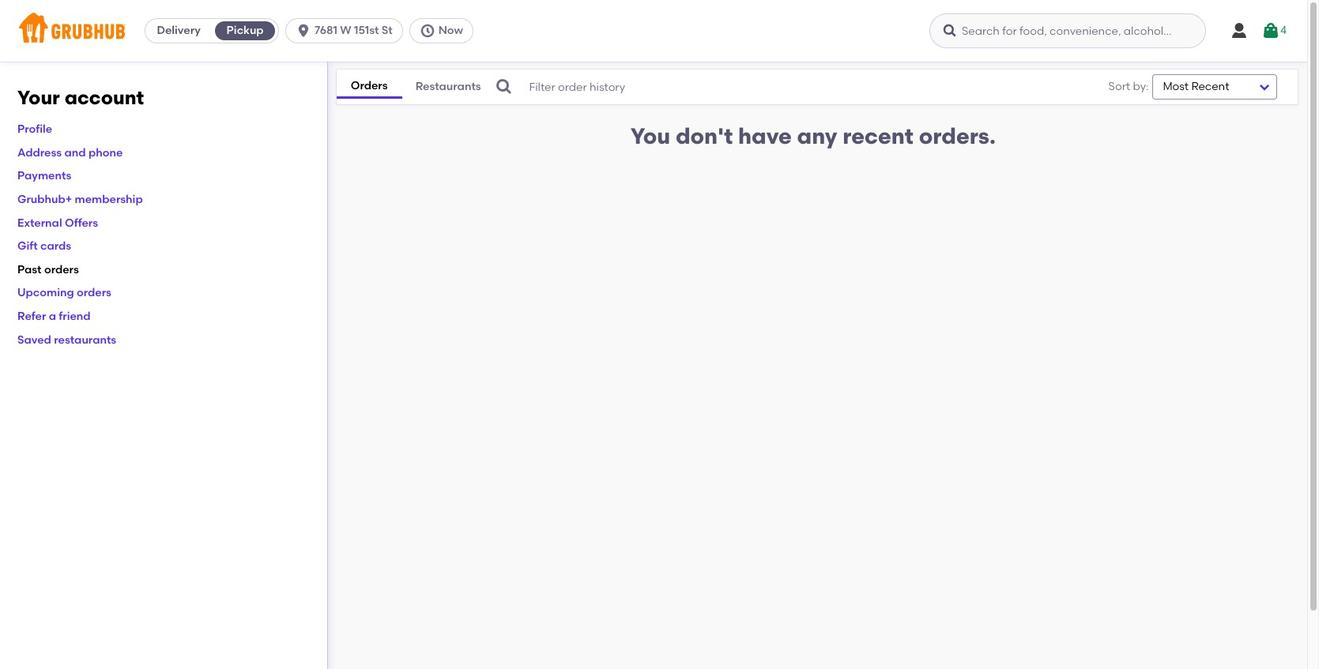 Task type: vqa. For each thing, say whether or not it's contained in the screenshot.
first so from the right
no



Task type: locate. For each thing, give the bounding box(es) containing it.
sort
[[1109, 80, 1131, 93]]

refer a friend
[[17, 310, 91, 323]]

don't
[[676, 123, 733, 149]]

upcoming
[[17, 287, 74, 300]]

orders
[[351, 79, 388, 92]]

orders
[[44, 263, 79, 277], [77, 287, 111, 300]]

upcoming orders link
[[17, 287, 111, 300]]

orders button
[[337, 75, 402, 99]]

st
[[382, 24, 393, 37]]

restaurants button
[[402, 76, 495, 98]]

gift cards link
[[17, 240, 71, 253]]

sort by:
[[1109, 80, 1149, 93]]

orders up upcoming orders link
[[44, 263, 79, 277]]

refer
[[17, 310, 46, 323]]

address and phone
[[17, 146, 123, 160]]

pickup button
[[212, 18, 278, 43]]

cards
[[40, 240, 71, 253]]

saved restaurants
[[17, 333, 116, 347]]

orders up the friend at the left top
[[77, 287, 111, 300]]

now button
[[409, 18, 480, 43]]

your account
[[17, 86, 144, 109]]

1 vertical spatial orders
[[77, 287, 111, 300]]

any
[[798, 123, 838, 149]]

restaurants
[[54, 333, 116, 347]]

w
[[340, 24, 352, 37]]

saved restaurants link
[[17, 333, 116, 347]]

main navigation navigation
[[0, 0, 1308, 62]]

address and phone link
[[17, 146, 123, 160]]

gift
[[17, 240, 38, 253]]

account
[[65, 86, 144, 109]]

saved
[[17, 333, 51, 347]]

grubhub+ membership
[[17, 193, 143, 206]]

past orders link
[[17, 263, 79, 277]]

svg image
[[1231, 21, 1250, 40], [1262, 21, 1281, 40], [420, 23, 436, 39], [943, 23, 959, 39], [495, 78, 514, 96]]

0 vertical spatial orders
[[44, 263, 79, 277]]

external offers link
[[17, 216, 98, 230]]



Task type: describe. For each thing, give the bounding box(es) containing it.
restaurants
[[416, 80, 481, 93]]

phone
[[89, 146, 123, 160]]

7681
[[315, 24, 338, 37]]

grubhub+ membership link
[[17, 193, 143, 206]]

Filter order history search field
[[495, 70, 1061, 104]]

payments
[[17, 170, 71, 183]]

address
[[17, 146, 62, 160]]

external offers
[[17, 216, 98, 230]]

and
[[64, 146, 86, 160]]

friend
[[59, 310, 91, 323]]

delivery button
[[146, 18, 212, 43]]

offers
[[65, 216, 98, 230]]

payments link
[[17, 170, 71, 183]]

orders.
[[920, 123, 996, 149]]

profile
[[17, 123, 52, 136]]

membership
[[75, 193, 143, 206]]

gift cards
[[17, 240, 71, 253]]

Search for food, convenience, alcohol... search field
[[930, 13, 1207, 48]]

7681 w 151st st
[[315, 24, 393, 37]]

svg image
[[296, 23, 312, 39]]

external
[[17, 216, 62, 230]]

svg image inside 4 button
[[1262, 21, 1281, 40]]

upcoming orders
[[17, 287, 111, 300]]

refer a friend link
[[17, 310, 91, 323]]

profile link
[[17, 123, 52, 136]]

now
[[439, 24, 463, 37]]

by:
[[1134, 80, 1149, 93]]

a
[[49, 310, 56, 323]]

7681 w 151st st button
[[286, 18, 409, 43]]

past
[[17, 263, 42, 277]]

recent
[[843, 123, 914, 149]]

have
[[739, 123, 792, 149]]

orders for upcoming orders
[[77, 287, 111, 300]]

pickup
[[227, 24, 264, 37]]

4
[[1281, 24, 1288, 37]]

svg image inside now button
[[420, 23, 436, 39]]

151st
[[354, 24, 379, 37]]

you
[[631, 123, 671, 149]]

you don't have any recent orders.
[[631, 123, 996, 149]]

4 button
[[1262, 17, 1288, 45]]

grubhub+
[[17, 193, 72, 206]]

past orders
[[17, 263, 79, 277]]

orders for past orders
[[44, 263, 79, 277]]

your
[[17, 86, 60, 109]]

delivery
[[157, 24, 201, 37]]



